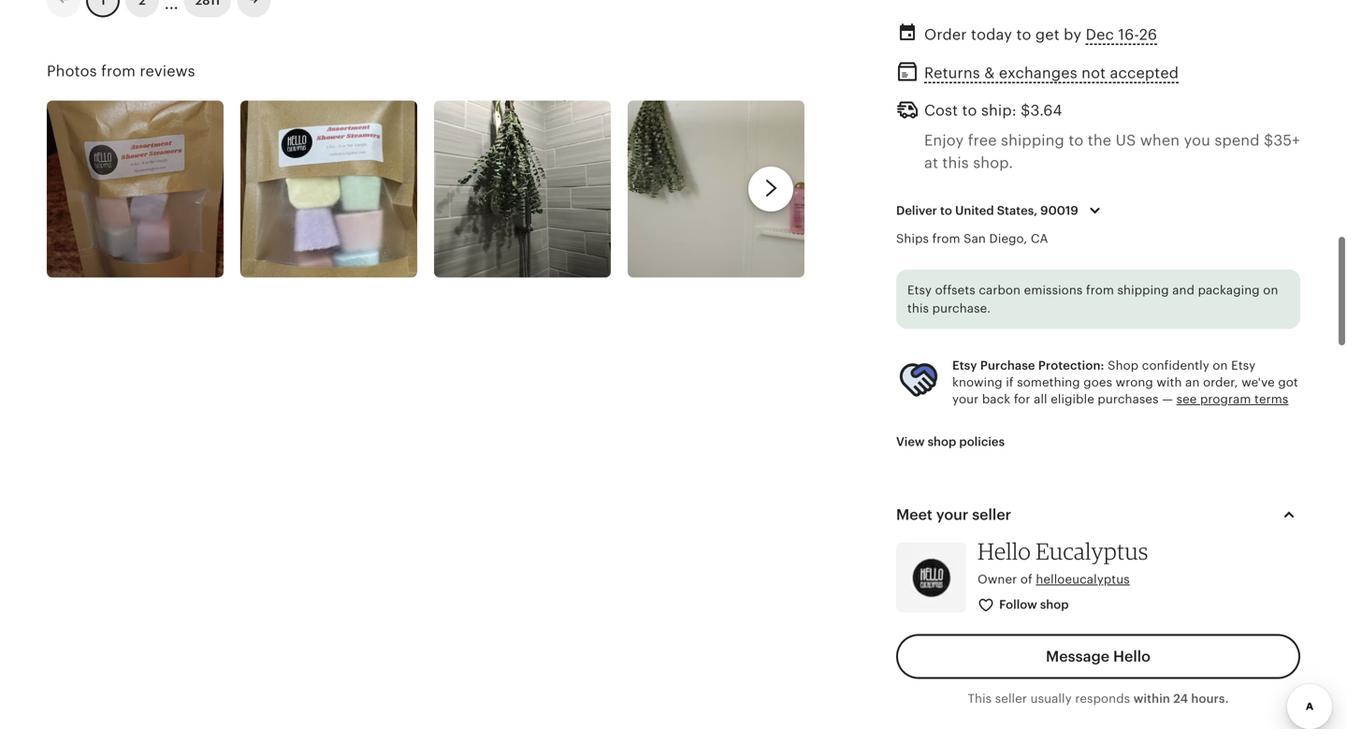 Task type: locate. For each thing, give the bounding box(es) containing it.
we've
[[1242, 375, 1276, 389]]

1 vertical spatial from
[[933, 232, 961, 246]]

from right emissions
[[1087, 283, 1115, 297]]

0 vertical spatial your
[[953, 392, 979, 406]]

3.64
[[1031, 102, 1063, 119]]

shipping inside enjoy free shipping to the us when you spend $35+ at this shop.
[[1002, 132, 1065, 149]]

not
[[1082, 65, 1106, 81]]

0 vertical spatial hello
[[978, 537, 1031, 565]]

with
[[1157, 375, 1183, 389]]

to left united on the right
[[941, 203, 953, 217]]

shipping inside etsy offsets carbon emissions from shipping and packaging on this purchase.
[[1118, 283, 1170, 297]]

of
[[1021, 572, 1033, 586]]

san
[[964, 232, 986, 246]]

cost
[[925, 102, 959, 119]]

your
[[953, 392, 979, 406], [937, 506, 969, 523]]

hello eucalyptus image
[[897, 542, 967, 613]]

etsy up we've
[[1232, 358, 1256, 372]]

follow shop button
[[964, 588, 1085, 623]]

seller up the owner
[[973, 506, 1012, 523]]

etsy purchase protection:
[[953, 358, 1105, 372]]

shipping left and
[[1118, 283, 1170, 297]]

90019
[[1041, 203, 1079, 217]]

exchanges
[[1000, 65, 1078, 81]]

1 vertical spatial on
[[1213, 358, 1229, 372]]

enjoy free shipping to the us when you spend $35+ at this shop.
[[925, 132, 1301, 171]]

2 horizontal spatial etsy
[[1232, 358, 1256, 372]]

shop inside button
[[928, 435, 957, 449]]

shipping down $
[[1002, 132, 1065, 149]]

0 horizontal spatial etsy
[[908, 283, 932, 297]]

today
[[972, 26, 1013, 43]]

0 vertical spatial this
[[943, 154, 970, 171]]

0 horizontal spatial hello
[[978, 537, 1031, 565]]

1 horizontal spatial this
[[943, 154, 970, 171]]

etsy
[[908, 283, 932, 297], [953, 358, 978, 372], [1232, 358, 1256, 372]]

us
[[1116, 132, 1137, 149]]

1 vertical spatial your
[[937, 506, 969, 523]]

1 horizontal spatial on
[[1264, 283, 1279, 297]]

26
[[1140, 26, 1158, 43]]

to left get on the top right
[[1017, 26, 1032, 43]]

and
[[1173, 283, 1195, 297]]

0 vertical spatial shipping
[[1002, 132, 1065, 149]]

shop right follow
[[1041, 598, 1069, 612]]

shop for view
[[928, 435, 957, 449]]

etsy left offsets
[[908, 283, 932, 297]]

1 vertical spatial shop
[[1041, 598, 1069, 612]]

meet your seller button
[[880, 492, 1318, 537]]

message hello
[[1046, 648, 1151, 665]]

follow
[[1000, 598, 1038, 612]]

from
[[101, 63, 136, 80], [933, 232, 961, 246], [1087, 283, 1115, 297]]

purchase
[[981, 358, 1036, 372]]

you
[[1185, 132, 1211, 149]]

eucalyptus
[[1036, 537, 1149, 565]]

packaging
[[1199, 283, 1261, 297]]

1 horizontal spatial shipping
[[1118, 283, 1170, 297]]

seller right this
[[996, 691, 1028, 706]]

helloeucalyptus link
[[1036, 572, 1130, 586]]

the
[[1088, 132, 1112, 149]]

this
[[943, 154, 970, 171], [908, 302, 929, 316]]

1 vertical spatial this
[[908, 302, 929, 316]]

reviews
[[140, 63, 195, 80]]

1 horizontal spatial shop
[[1041, 598, 1069, 612]]

shop inside 'button'
[[1041, 598, 1069, 612]]

see program terms link
[[1177, 392, 1289, 406]]

etsy for etsy purchase protection:
[[953, 358, 978, 372]]

2 horizontal spatial from
[[1087, 283, 1115, 297]]

policies
[[960, 435, 1005, 449]]

an
[[1186, 375, 1200, 389]]

this
[[968, 691, 992, 706]]

to inside dropdown button
[[941, 203, 953, 217]]

view shop policies button
[[883, 425, 1019, 459]]

meet
[[897, 506, 933, 523]]

0 horizontal spatial shipping
[[1002, 132, 1065, 149]]

to
[[1017, 26, 1032, 43], [963, 102, 978, 119], [1069, 132, 1084, 149], [941, 203, 953, 217]]

shop right view at bottom right
[[928, 435, 957, 449]]

for
[[1014, 392, 1031, 406]]

cost to ship: $ 3.64
[[925, 102, 1063, 119]]

by
[[1064, 26, 1082, 43]]

0 horizontal spatial from
[[101, 63, 136, 80]]

helloeucalyptus
[[1036, 572, 1130, 586]]

photos
[[47, 63, 97, 80]]

from right "photos"
[[101, 63, 136, 80]]

from left san on the top
[[933, 232, 961, 246]]

etsy up knowing on the right of the page
[[953, 358, 978, 372]]

united
[[956, 203, 995, 217]]

seller inside dropdown button
[[973, 506, 1012, 523]]

2 vertical spatial from
[[1087, 283, 1115, 297]]

to left the
[[1069, 132, 1084, 149]]

terms
[[1255, 392, 1289, 406]]

usually
[[1031, 691, 1072, 706]]

hello up the owner
[[978, 537, 1031, 565]]

from for reviews
[[101, 63, 136, 80]]

shop
[[928, 435, 957, 449], [1041, 598, 1069, 612]]

0 horizontal spatial this
[[908, 302, 929, 316]]

0 vertical spatial from
[[101, 63, 136, 80]]

0 vertical spatial on
[[1264, 283, 1279, 297]]

etsy inside etsy offsets carbon emissions from shipping and packaging on this purchase.
[[908, 283, 932, 297]]

this left purchase. at the right of the page
[[908, 302, 929, 316]]

1 horizontal spatial etsy
[[953, 358, 978, 372]]

your inside shop confidently on etsy knowing if something goes wrong with an order, we've got your back for all eligible purchases —
[[953, 392, 979, 406]]

1 vertical spatial hello
[[1114, 648, 1151, 665]]

shop for follow
[[1041, 598, 1069, 612]]

$
[[1021, 102, 1031, 119]]

this inside etsy offsets carbon emissions from shipping and packaging on this purchase.
[[908, 302, 929, 316]]

your down knowing on the right of the page
[[953, 392, 979, 406]]

$35+
[[1264, 132, 1301, 149]]

eligible
[[1051, 392, 1095, 406]]

view
[[897, 435, 925, 449]]

0 horizontal spatial on
[[1213, 358, 1229, 372]]

states,
[[998, 203, 1038, 217]]

your right the meet
[[937, 506, 969, 523]]

within
[[1134, 691, 1171, 706]]

get
[[1036, 26, 1060, 43]]

1 horizontal spatial from
[[933, 232, 961, 246]]

from inside etsy offsets carbon emissions from shipping and packaging on this purchase.
[[1087, 283, 1115, 297]]

diego,
[[990, 232, 1028, 246]]

order
[[925, 26, 967, 43]]

0 horizontal spatial shop
[[928, 435, 957, 449]]

1 horizontal spatial hello
[[1114, 648, 1151, 665]]

1 vertical spatial shipping
[[1118, 283, 1170, 297]]

etsy offsets carbon emissions from shipping and packaging on this purchase.
[[908, 283, 1279, 316]]

hello up within
[[1114, 648, 1151, 665]]

on right packaging
[[1264, 283, 1279, 297]]

your inside dropdown button
[[937, 506, 969, 523]]

from for san
[[933, 232, 961, 246]]

goes
[[1084, 375, 1113, 389]]

on up order,
[[1213, 358, 1229, 372]]

0 vertical spatial shop
[[928, 435, 957, 449]]

meet your seller
[[897, 506, 1012, 523]]

0 vertical spatial seller
[[973, 506, 1012, 523]]

this right at
[[943, 154, 970, 171]]



Task type: describe. For each thing, give the bounding box(es) containing it.
photos from reviews
[[47, 63, 195, 80]]

ship:
[[982, 102, 1017, 119]]

if
[[1006, 375, 1014, 389]]

enjoy
[[925, 132, 964, 149]]

owner
[[978, 572, 1018, 586]]

deliver to united states, 90019
[[897, 203, 1079, 217]]

hello inside hello eucalyptus owner of helloeucalyptus
[[978, 537, 1031, 565]]

follow shop
[[1000, 598, 1069, 612]]

returns & exchanges not accepted
[[925, 65, 1179, 81]]

knowing
[[953, 375, 1003, 389]]

protection:
[[1039, 358, 1105, 372]]

purchases
[[1098, 392, 1159, 406]]

accepted
[[1111, 65, 1179, 81]]

&
[[985, 65, 995, 81]]

deliver
[[897, 203, 938, 217]]

to right cost
[[963, 102, 978, 119]]

spend
[[1215, 132, 1260, 149]]

see
[[1177, 392, 1198, 406]]

on inside shop confidently on etsy knowing if something goes wrong with an order, we've got your back for all eligible purchases —
[[1213, 358, 1229, 372]]

message hello button
[[897, 634, 1301, 679]]

this inside enjoy free shipping to the us when you spend $35+ at this shop.
[[943, 154, 970, 171]]

emissions
[[1025, 283, 1083, 297]]

back
[[983, 392, 1011, 406]]

purchase.
[[933, 302, 991, 316]]

deliver to united states, 90019 button
[[883, 191, 1121, 230]]

hours.
[[1192, 691, 1229, 706]]

hello eucalyptus owner of helloeucalyptus
[[978, 537, 1149, 586]]

order today to get by dec 16-26
[[925, 26, 1158, 43]]

ships
[[897, 232, 929, 246]]

got
[[1279, 375, 1299, 389]]

1 vertical spatial seller
[[996, 691, 1028, 706]]

this seller usually responds within 24 hours.
[[968, 691, 1229, 706]]

ca
[[1031, 232, 1049, 246]]

returns & exchanges not accepted button
[[925, 59, 1179, 87]]

at
[[925, 154, 939, 171]]

program
[[1201, 392, 1252, 406]]

when
[[1141, 132, 1180, 149]]

all
[[1034, 392, 1048, 406]]

dec 16-26 button
[[1086, 21, 1158, 48]]

hello inside button
[[1114, 648, 1151, 665]]

carbon
[[979, 283, 1021, 297]]

order,
[[1204, 375, 1239, 389]]

on inside etsy offsets carbon emissions from shipping and packaging on this purchase.
[[1264, 283, 1279, 297]]

to inside enjoy free shipping to the us when you spend $35+ at this shop.
[[1069, 132, 1084, 149]]

message
[[1046, 648, 1110, 665]]

etsy for etsy offsets carbon emissions from shipping and packaging on this purchase.
[[908, 283, 932, 297]]

shop
[[1108, 358, 1139, 372]]

free
[[969, 132, 997, 149]]

see program terms
[[1177, 392, 1289, 406]]

24
[[1174, 691, 1189, 706]]

wrong
[[1116, 375, 1154, 389]]

responds
[[1076, 691, 1131, 706]]

returns
[[925, 65, 981, 81]]

—
[[1163, 392, 1174, 406]]

something
[[1018, 375, 1081, 389]]

shop.
[[974, 154, 1014, 171]]

etsy inside shop confidently on etsy knowing if something goes wrong with an order, we've got your back for all eligible purchases —
[[1232, 358, 1256, 372]]

confidently
[[1143, 358, 1210, 372]]

shop confidently on etsy knowing if something goes wrong with an order, we've got your back for all eligible purchases —
[[953, 358, 1299, 406]]

ships from san diego, ca
[[897, 232, 1049, 246]]

offsets
[[936, 283, 976, 297]]

16-
[[1119, 26, 1140, 43]]

view shop policies
[[897, 435, 1005, 449]]

dec
[[1086, 26, 1115, 43]]



Task type: vqa. For each thing, say whether or not it's contained in the screenshot.
4th cart from the left
no



